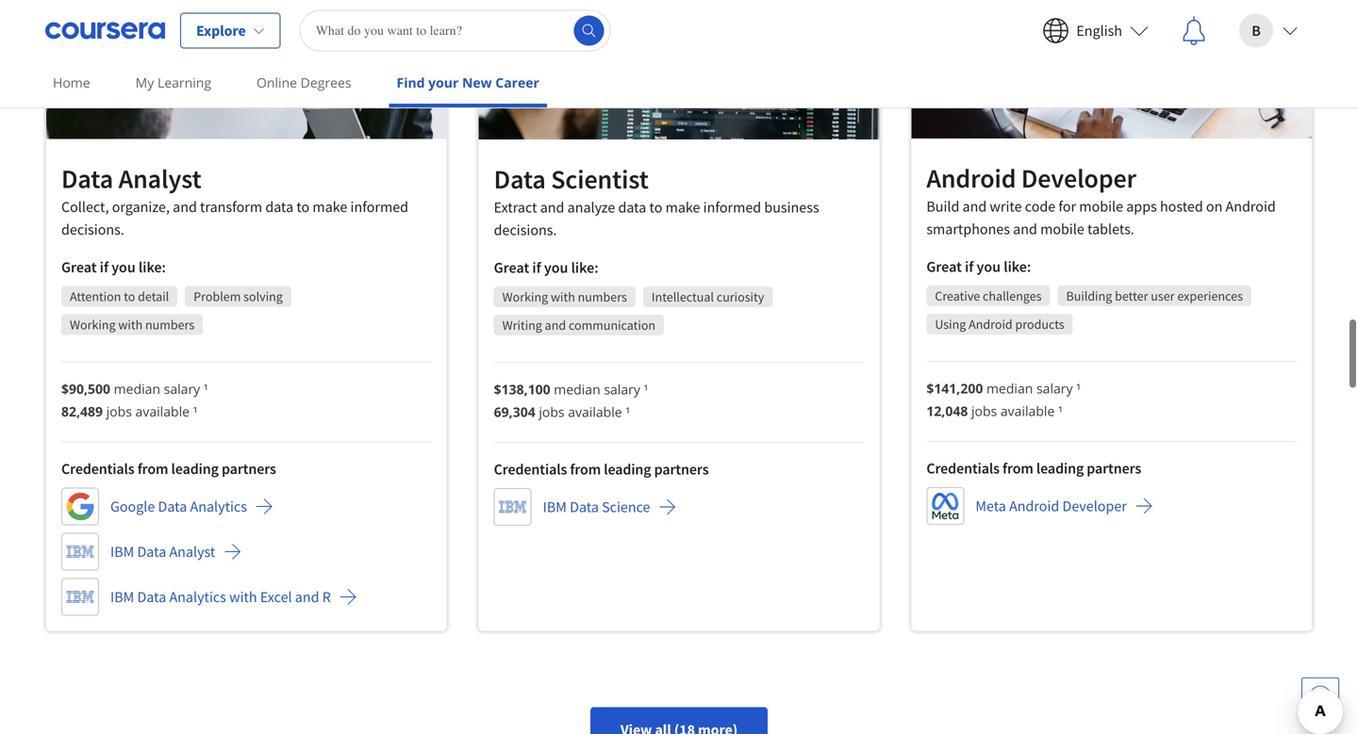 Task type: locate. For each thing, give the bounding box(es) containing it.
decisions. inside the data analyst collect, organize, and transform data to make informed decisions.
[[61, 220, 124, 239]]

median for analyst
[[114, 380, 160, 398]]

if for analyst
[[100, 258, 109, 277]]

ibm for ibm data science
[[543, 498, 567, 517]]

great if you like: for scientist
[[494, 258, 599, 277]]

decisions. down collect,
[[61, 220, 124, 239]]

data inside ibm data analyst link
[[137, 543, 166, 562]]

3 from from the left
[[570, 460, 601, 479]]

credentials up google
[[61, 460, 135, 479]]

0 horizontal spatial jobs
[[106, 403, 132, 421]]

0 horizontal spatial decisions.
[[61, 220, 124, 239]]

working
[[503, 289, 548, 306], [70, 316, 116, 333]]

android
[[927, 162, 1017, 195], [1226, 197, 1276, 216], [969, 316, 1013, 333], [1010, 497, 1060, 516]]

from up google data analytics link
[[137, 460, 168, 479]]

2 horizontal spatial credentials from leading partners
[[927, 460, 1142, 478]]

2 credentials from the left
[[61, 460, 135, 479]]

data for ibm data analytics with excel and r
[[137, 588, 166, 607]]

working up writing
[[503, 289, 548, 306]]

problem solving
[[194, 288, 283, 305]]

and inside data scientist extract and analyze data to make informed business decisions.
[[540, 198, 565, 217]]

1 credentials from the left
[[927, 460, 1000, 478]]

2 vertical spatial with
[[229, 588, 257, 607]]

1 leading from the left
[[1037, 460, 1084, 478]]

ibm data analyst
[[110, 543, 215, 562]]

$141,200
[[927, 380, 983, 398]]

find your new career link
[[389, 61, 547, 108]]

android up build
[[927, 162, 1017, 195]]

2 horizontal spatial credentials
[[927, 460, 1000, 478]]

numbers
[[578, 289, 627, 306], [145, 316, 195, 333]]

mobile
[[1080, 197, 1124, 216], [1041, 220, 1085, 239]]

available
[[1001, 402, 1055, 420], [135, 403, 190, 421], [568, 403, 622, 421]]

leading for analyst
[[171, 460, 219, 479]]

2 horizontal spatial you
[[977, 258, 1001, 277]]

2 horizontal spatial great if you like:
[[927, 258, 1031, 277]]

leading for scientist
[[604, 460, 651, 479]]

credentials from leading partners up google data analytics link
[[61, 460, 276, 479]]

like: up challenges
[[1004, 258, 1031, 277]]

data analyst image
[[46, 0, 447, 139]]

credentials from leading partners up ibm data science
[[494, 460, 709, 479]]

2 horizontal spatial from
[[1003, 460, 1034, 478]]

credentials from leading partners
[[927, 460, 1142, 478], [61, 460, 276, 479], [494, 460, 709, 479]]

like: for analyst
[[139, 258, 166, 277]]

available inside $141,200 median salary ¹ 12,048 jobs available ¹
[[1001, 402, 1055, 420]]

1 vertical spatial analytics
[[169, 588, 226, 607]]

you
[[977, 258, 1001, 277], [112, 258, 136, 277], [544, 258, 568, 277]]

0 horizontal spatial from
[[137, 460, 168, 479]]

great if you like: for analyst
[[61, 258, 166, 277]]

credentials down 69,304
[[494, 460, 567, 479]]

data right google
[[158, 498, 187, 516]]

salary inside $138,100 median salary ¹ 69,304 jobs available ¹
[[604, 381, 641, 398]]

1 horizontal spatial salary
[[604, 381, 641, 398]]

available inside $90,500 median salary ¹ 82,489 jobs available ¹
[[135, 403, 190, 421]]

1 horizontal spatial data
[[618, 198, 647, 217]]

ibm data science link
[[494, 489, 677, 526]]

building
[[1067, 288, 1113, 305]]

write
[[990, 197, 1022, 216]]

1 horizontal spatial partners
[[654, 460, 709, 479]]

analyst up organize,
[[118, 162, 202, 195]]

from for scientist
[[570, 460, 601, 479]]

decisions. inside data scientist extract and analyze data to make informed business decisions.
[[494, 221, 557, 239]]

2 horizontal spatial median
[[987, 380, 1033, 398]]

data up collect,
[[61, 162, 113, 195]]

to right analyze
[[650, 198, 663, 217]]

0 horizontal spatial available
[[135, 403, 190, 421]]

jobs right 12,048
[[972, 402, 998, 420]]

hosted
[[1160, 197, 1204, 216]]

analytics inside ibm data analytics with excel and r link
[[169, 588, 226, 607]]

leading up science
[[604, 460, 651, 479]]

1 if from the left
[[965, 258, 974, 277]]

intellectual curiosity
[[652, 289, 764, 306]]

smartphones
[[927, 220, 1010, 239]]

great for android developer
[[927, 258, 962, 277]]

0 horizontal spatial leading
[[171, 460, 219, 479]]

1 horizontal spatial decisions.
[[494, 221, 557, 239]]

1 partners from the left
[[1087, 460, 1142, 478]]

user
[[1151, 288, 1175, 305]]

analytics
[[190, 498, 247, 516], [169, 588, 226, 607]]

solving
[[244, 288, 283, 305]]

ibm data analyst link
[[61, 533, 242, 571]]

3 you from the left
[[544, 258, 568, 277]]

0 vertical spatial working with numbers
[[503, 289, 627, 306]]

2 horizontal spatial to
[[650, 198, 663, 217]]

credentials for data scientist
[[494, 460, 567, 479]]

data inside ibm data science link
[[570, 498, 599, 517]]

0 vertical spatial analytics
[[190, 498, 247, 516]]

1 horizontal spatial you
[[544, 258, 568, 277]]

working down the attention
[[70, 316, 116, 333]]

home
[[53, 74, 90, 92]]

$90,500
[[61, 380, 110, 398]]

median right the $90,500
[[114, 380, 160, 398]]

data right transform at the top
[[265, 197, 294, 216]]

2 horizontal spatial leading
[[1037, 460, 1084, 478]]

explore
[[196, 21, 246, 40]]

2 partners from the left
[[222, 460, 276, 479]]

1 like: from the left
[[1004, 258, 1031, 277]]

1 decisions. from the left
[[61, 220, 124, 239]]

credentials from leading partners for developer
[[927, 460, 1142, 478]]

numbers up communication
[[578, 289, 627, 306]]

data scientist image
[[479, 0, 880, 139]]

like: up writing and communication
[[571, 258, 599, 277]]

jobs for scientist
[[539, 403, 565, 421]]

3 partners from the left
[[654, 460, 709, 479]]

1 vertical spatial ibm
[[110, 543, 134, 562]]

2 like: from the left
[[139, 258, 166, 277]]

1 horizontal spatial like:
[[571, 258, 599, 277]]

informed
[[351, 197, 409, 216], [704, 198, 762, 217]]

data left science
[[570, 498, 599, 517]]

with down attention to detail
[[118, 316, 143, 333]]

coursera image
[[45, 16, 165, 46]]

great if you like: up writing
[[494, 258, 599, 277]]

ibm down ibm data analyst link
[[110, 588, 134, 607]]

3 if from the left
[[533, 258, 541, 277]]

median inside $138,100 median salary ¹ 69,304 jobs available ¹
[[554, 381, 601, 398]]

ibm for ibm data analyst
[[110, 543, 134, 562]]

1 horizontal spatial working
[[503, 289, 548, 306]]

3 like: from the left
[[571, 258, 599, 277]]

1 vertical spatial with
[[118, 316, 143, 333]]

data right analyze
[[618, 198, 647, 217]]

leading up meta android developer
[[1037, 460, 1084, 478]]

you up attention to detail
[[112, 258, 136, 277]]

with
[[551, 289, 575, 306], [118, 316, 143, 333], [229, 588, 257, 607]]

working with numbers
[[503, 289, 627, 306], [70, 316, 195, 333]]

from up ibm data science link
[[570, 460, 601, 479]]

1 horizontal spatial great if you like:
[[494, 258, 599, 277]]

jobs inside $90,500 median salary ¹ 82,489 jobs available ¹
[[106, 403, 132, 421]]

working with numbers up writing and communication
[[503, 289, 627, 306]]

1 horizontal spatial credentials from leading partners
[[494, 460, 709, 479]]

2 horizontal spatial if
[[965, 258, 974, 277]]

1 vertical spatial working
[[70, 316, 116, 333]]

2 horizontal spatial like:
[[1004, 258, 1031, 277]]

jobs right 82,489
[[106, 403, 132, 421]]

great up writing
[[494, 258, 530, 277]]

salary for developer
[[1037, 380, 1073, 398]]

1 horizontal spatial from
[[570, 460, 601, 479]]

available right 69,304
[[568, 403, 622, 421]]

0 horizontal spatial salary
[[164, 380, 200, 398]]

available inside $138,100 median salary ¹ 69,304 jobs available ¹
[[568, 403, 622, 421]]

ibm data analytics with excel and r link
[[61, 579, 357, 616]]

android down creative challenges
[[969, 316, 1013, 333]]

informed inside data scientist extract and analyze data to make informed business decisions.
[[704, 198, 762, 217]]

leading up google data analytics
[[171, 460, 219, 479]]

creative challenges
[[935, 288, 1042, 305]]

credentials for data analyst
[[61, 460, 135, 479]]

1 horizontal spatial credentials
[[494, 460, 567, 479]]

leading for developer
[[1037, 460, 1084, 478]]

1 you from the left
[[977, 258, 1001, 277]]

ibm down google
[[110, 543, 134, 562]]

3 leading from the left
[[604, 460, 651, 479]]

meta android developer
[[976, 497, 1127, 516]]

business
[[765, 198, 820, 217]]

with up writing and communication
[[551, 289, 575, 306]]

2 horizontal spatial salary
[[1037, 380, 1073, 398]]

analyst down google data analytics
[[169, 543, 215, 562]]

if up the creative
[[965, 258, 974, 277]]

0 horizontal spatial median
[[114, 380, 160, 398]]

great
[[927, 258, 962, 277], [61, 258, 97, 277], [494, 258, 530, 277]]

1 horizontal spatial informed
[[704, 198, 762, 217]]

analytics inside google data analytics link
[[190, 498, 247, 516]]

to inside data scientist extract and analyze data to make informed business decisions.
[[650, 198, 663, 217]]

data down google data analytics link
[[137, 543, 166, 562]]

collect,
[[61, 197, 109, 216]]

using
[[935, 316, 966, 333]]

jobs inside $141,200 median salary ¹ 12,048 jobs available ¹
[[972, 402, 998, 420]]

great if you like:
[[927, 258, 1031, 277], [61, 258, 166, 277], [494, 258, 599, 277]]

1 informed from the left
[[351, 197, 409, 216]]

2 great if you like: from the left
[[61, 258, 166, 277]]

working with numbers down attention to detail
[[70, 316, 195, 333]]

0 vertical spatial analyst
[[118, 162, 202, 195]]

make inside the data analyst collect, organize, and transform data to make informed decisions.
[[313, 197, 348, 216]]

challenges
[[983, 288, 1042, 305]]

1 make from the left
[[313, 197, 348, 216]]

decisions. for scientist
[[494, 221, 557, 239]]

data analyst collect, organize, and transform data to make informed decisions.
[[61, 162, 409, 239]]

you up writing and communication
[[544, 258, 568, 277]]

analytics up ibm data analyst
[[190, 498, 247, 516]]

building better user experiences
[[1067, 288, 1243, 305]]

data for ibm data analyst
[[137, 543, 166, 562]]

2 horizontal spatial available
[[1001, 402, 1055, 420]]

online degrees link
[[249, 61, 359, 104]]

from up meta android developer link on the bottom of the page
[[1003, 460, 1034, 478]]

you up creative challenges
[[977, 258, 1001, 277]]

jobs inside $138,100 median salary ¹ 69,304 jobs available ¹
[[539, 403, 565, 421]]

make
[[313, 197, 348, 216], [666, 198, 701, 217]]

0 horizontal spatial informed
[[351, 197, 409, 216]]

explore button
[[180, 13, 281, 49]]

1 horizontal spatial available
[[568, 403, 622, 421]]

analytics down ibm data analyst
[[169, 588, 226, 607]]

0 horizontal spatial credentials from leading partners
[[61, 460, 276, 479]]

decisions. down extract in the left top of the page
[[494, 221, 557, 239]]

salary inside $141,200 median salary ¹ 12,048 jobs available ¹
[[1037, 380, 1073, 398]]

to left detail
[[124, 288, 135, 305]]

data inside ibm data analytics with excel and r link
[[137, 588, 166, 607]]

if
[[965, 258, 974, 277], [100, 258, 109, 277], [533, 258, 541, 277]]

salary
[[1037, 380, 1073, 398], [164, 380, 200, 398], [604, 381, 641, 398]]

$138,100 median salary ¹ 69,304 jobs available ¹
[[494, 381, 649, 421]]

you for analyst
[[112, 258, 136, 277]]

0 vertical spatial ibm
[[543, 498, 567, 517]]

credentials up meta
[[927, 460, 1000, 478]]

2 you from the left
[[112, 258, 136, 277]]

to right transform at the top
[[297, 197, 310, 216]]

0 horizontal spatial if
[[100, 258, 109, 277]]

data up extract in the left top of the page
[[494, 163, 546, 196]]

analyst
[[118, 162, 202, 195], [169, 543, 215, 562]]

like: up detail
[[139, 258, 166, 277]]

0 horizontal spatial partners
[[222, 460, 276, 479]]

numbers down detail
[[145, 316, 195, 333]]

0 horizontal spatial you
[[112, 258, 136, 277]]

median right $138,100
[[554, 381, 601, 398]]

from for analyst
[[137, 460, 168, 479]]

great up the attention
[[61, 258, 97, 277]]

salary for analyst
[[164, 380, 200, 398]]

¹
[[1077, 380, 1081, 398], [204, 380, 208, 398], [644, 381, 649, 398], [1059, 402, 1063, 420], [193, 403, 198, 421], [626, 403, 630, 421]]

0 horizontal spatial great
[[61, 258, 97, 277]]

0 horizontal spatial great if you like:
[[61, 258, 166, 277]]

like:
[[1004, 258, 1031, 277], [139, 258, 166, 277], [571, 258, 599, 277]]

median
[[987, 380, 1033, 398], [114, 380, 160, 398], [554, 381, 601, 398]]

your
[[429, 74, 459, 92]]

ibm left science
[[543, 498, 567, 517]]

1 data from the left
[[265, 197, 294, 216]]

2 credentials from leading partners from the left
[[61, 460, 276, 479]]

data down ibm data analyst link
[[137, 588, 166, 607]]

1 horizontal spatial numbers
[[578, 289, 627, 306]]

and
[[963, 197, 987, 216], [173, 197, 197, 216], [540, 198, 565, 217], [1013, 220, 1038, 239], [545, 317, 566, 334], [295, 588, 319, 607]]

$141,200 median salary ¹ 12,048 jobs available ¹
[[927, 380, 1081, 420]]

0 horizontal spatial like:
[[139, 258, 166, 277]]

2 from from the left
[[137, 460, 168, 479]]

0 vertical spatial developer
[[1022, 162, 1137, 195]]

and right extract in the left top of the page
[[540, 198, 565, 217]]

with left 'excel'
[[229, 588, 257, 607]]

1 horizontal spatial leading
[[604, 460, 651, 479]]

median inside $141,200 median salary ¹ 12,048 jobs available ¹
[[987, 380, 1033, 398]]

1 horizontal spatial median
[[554, 381, 601, 398]]

attention
[[70, 288, 121, 305]]

credentials
[[927, 460, 1000, 478], [61, 460, 135, 479], [494, 460, 567, 479]]

like: for scientist
[[571, 258, 599, 277]]

if for scientist
[[533, 258, 541, 277]]

meta android developer link
[[927, 488, 1154, 526]]

3 credentials from leading partners from the left
[[494, 460, 709, 479]]

3 credentials from the left
[[494, 460, 567, 479]]

available right 12,048
[[1001, 402, 1055, 420]]

2 horizontal spatial great
[[927, 258, 962, 277]]

median right $141,200
[[987, 380, 1033, 398]]

mobile up tablets.
[[1080, 197, 1124, 216]]

2 decisions. from the left
[[494, 221, 557, 239]]

partners for analyst
[[222, 460, 276, 479]]

2 make from the left
[[666, 198, 701, 217]]

data inside google data analytics link
[[158, 498, 187, 516]]

great up the creative
[[927, 258, 962, 277]]

2 informed from the left
[[704, 198, 762, 217]]

1 vertical spatial developer
[[1063, 497, 1127, 516]]

analytics for google
[[190, 498, 247, 516]]

2 data from the left
[[618, 198, 647, 217]]

credentials from leading partners up meta android developer link on the bottom of the page
[[927, 460, 1142, 478]]

salary inside $90,500 median salary ¹ 82,489 jobs available ¹
[[164, 380, 200, 398]]

degrees
[[301, 74, 351, 92]]

2 if from the left
[[100, 258, 109, 277]]

2 horizontal spatial jobs
[[972, 402, 998, 420]]

google data analytics link
[[61, 488, 274, 526]]

data
[[61, 162, 113, 195], [494, 163, 546, 196], [158, 498, 187, 516], [570, 498, 599, 517], [137, 543, 166, 562], [137, 588, 166, 607]]

android right on
[[1226, 197, 1276, 216]]

3 great from the left
[[494, 258, 530, 277]]

1 horizontal spatial great
[[494, 258, 530, 277]]

0 horizontal spatial working
[[70, 316, 116, 333]]

data
[[265, 197, 294, 216], [618, 198, 647, 217]]

great if you like: up creative challenges
[[927, 258, 1031, 277]]

1 horizontal spatial with
[[229, 588, 257, 607]]

available right 82,489
[[135, 403, 190, 421]]

0 horizontal spatial data
[[265, 197, 294, 216]]

0 vertical spatial with
[[551, 289, 575, 306]]

tablets.
[[1088, 220, 1135, 239]]

0 horizontal spatial credentials
[[61, 460, 135, 479]]

1 great if you like: from the left
[[927, 258, 1031, 277]]

if up the attention
[[100, 258, 109, 277]]

partners for developer
[[1087, 460, 1142, 478]]

ibm
[[543, 498, 567, 517], [110, 543, 134, 562], [110, 588, 134, 607]]

2 vertical spatial ibm
[[110, 588, 134, 607]]

1 horizontal spatial make
[[666, 198, 701, 217]]

0 horizontal spatial numbers
[[145, 316, 195, 333]]

code
[[1025, 197, 1056, 216]]

1 from from the left
[[1003, 460, 1034, 478]]

2 great from the left
[[61, 258, 97, 277]]

3 great if you like: from the left
[[494, 258, 599, 277]]

1 great from the left
[[927, 258, 962, 277]]

0 vertical spatial numbers
[[578, 289, 627, 306]]

median inside $90,500 median salary ¹ 82,489 jobs available ¹
[[114, 380, 160, 398]]

jobs right 69,304
[[539, 403, 565, 421]]

0 horizontal spatial make
[[313, 197, 348, 216]]

data scientist extract and analyze data to make informed business decisions.
[[494, 163, 820, 239]]

developer inside android developer build and write code for mobile apps hosted on android smartphones and mobile tablets.
[[1022, 162, 1137, 195]]

2 leading from the left
[[171, 460, 219, 479]]

my learning
[[136, 74, 211, 92]]

excel
[[260, 588, 292, 607]]

1 credentials from leading partners from the left
[[927, 460, 1142, 478]]

None search field
[[300, 10, 611, 51]]

home link
[[45, 61, 98, 104]]

mobile down the for
[[1041, 220, 1085, 239]]

great if you like: up attention to detail
[[61, 258, 166, 277]]

1 horizontal spatial if
[[533, 258, 541, 277]]

partners
[[1087, 460, 1142, 478], [222, 460, 276, 479], [654, 460, 709, 479]]

1 horizontal spatial to
[[297, 197, 310, 216]]

1 horizontal spatial jobs
[[539, 403, 565, 421]]

and right organize,
[[173, 197, 197, 216]]

0 horizontal spatial working with numbers
[[70, 316, 195, 333]]

android right meta
[[1010, 497, 1060, 516]]

b
[[1252, 21, 1261, 40]]

2 horizontal spatial partners
[[1087, 460, 1142, 478]]

if up writing
[[533, 258, 541, 277]]



Task type: describe. For each thing, give the bounding box(es) containing it.
and inside the data analyst collect, organize, and transform data to make informed decisions.
[[173, 197, 197, 216]]

0 vertical spatial working
[[503, 289, 548, 306]]

transform
[[200, 197, 262, 216]]

ibm data science
[[543, 498, 651, 517]]

new
[[462, 74, 492, 92]]

english button
[[1028, 0, 1164, 61]]

scientist
[[551, 163, 649, 196]]

data inside data scientist extract and analyze data to make informed business decisions.
[[494, 163, 546, 196]]

developer inside meta android developer link
[[1063, 497, 1127, 516]]

products
[[1016, 316, 1065, 333]]

find your new career
[[397, 74, 540, 92]]

median for scientist
[[554, 381, 601, 398]]

median for developer
[[987, 380, 1033, 398]]

great for data analyst
[[61, 258, 97, 277]]

1 horizontal spatial working with numbers
[[503, 289, 627, 306]]

and down code
[[1013, 220, 1038, 239]]

data inside the data analyst collect, organize, and transform data to make informed decisions.
[[265, 197, 294, 216]]

extract
[[494, 198, 537, 217]]

$138,100
[[494, 381, 551, 398]]

and up smartphones
[[963, 197, 987, 216]]

online degrees
[[257, 74, 351, 92]]

82,489
[[61, 403, 103, 421]]

intellectual
[[652, 289, 714, 306]]

like: for developer
[[1004, 258, 1031, 277]]

analyze
[[568, 198, 615, 217]]

great if you like: for developer
[[927, 258, 1031, 277]]

google data analytics
[[110, 498, 247, 516]]

69,304
[[494, 403, 536, 421]]

curiosity
[[717, 289, 764, 306]]

r
[[322, 588, 331, 607]]

google
[[110, 498, 155, 516]]

0 horizontal spatial with
[[118, 316, 143, 333]]

0 horizontal spatial to
[[124, 288, 135, 305]]

my
[[136, 74, 154, 92]]

my learning link
[[128, 61, 219, 104]]

better
[[1115, 288, 1149, 305]]

b button
[[1225, 0, 1313, 61]]

communication
[[569, 317, 656, 334]]

partners for scientist
[[654, 460, 709, 479]]

career
[[496, 74, 540, 92]]

android developer build and write code for mobile apps hosted on android smartphones and mobile tablets.
[[927, 162, 1276, 239]]

available for analyst
[[135, 403, 190, 421]]

data inside the data analyst collect, organize, and transform data to make informed decisions.
[[61, 162, 113, 195]]

1 vertical spatial mobile
[[1041, 220, 1085, 239]]

using android products
[[935, 316, 1065, 333]]

experiences
[[1178, 288, 1243, 305]]

jobs for developer
[[972, 402, 998, 420]]

decisions. for analyst
[[61, 220, 124, 239]]

great for data scientist
[[494, 258, 530, 277]]

find
[[397, 74, 425, 92]]

$90,500 median salary ¹ 82,489 jobs available ¹
[[61, 380, 208, 421]]

online
[[257, 74, 297, 92]]

salary for scientist
[[604, 381, 641, 398]]

ibm data analytics with excel and r
[[110, 588, 331, 607]]

informed inside the data analyst collect, organize, and transform data to make informed decisions.
[[351, 197, 409, 216]]

1 vertical spatial analyst
[[169, 543, 215, 562]]

science
[[602, 498, 651, 517]]

attention to detail
[[70, 288, 169, 305]]

2 horizontal spatial with
[[551, 289, 575, 306]]

build
[[927, 197, 960, 216]]

meta
[[976, 497, 1007, 516]]

learning
[[158, 74, 211, 92]]

available for developer
[[1001, 402, 1055, 420]]

from for developer
[[1003, 460, 1034, 478]]

jobs for analyst
[[106, 403, 132, 421]]

ibm for ibm data analytics with excel and r
[[110, 588, 134, 607]]

for
[[1059, 197, 1077, 216]]

you for scientist
[[544, 258, 568, 277]]

0 vertical spatial mobile
[[1080, 197, 1124, 216]]

apps
[[1127, 197, 1157, 216]]

1 vertical spatial numbers
[[145, 316, 195, 333]]

and left r
[[295, 588, 319, 607]]

What do you want to learn? text field
[[300, 10, 611, 51]]

make inside data scientist extract and analyze data to make informed business decisions.
[[666, 198, 701, 217]]

data for google data analytics
[[158, 498, 187, 516]]

analyst inside the data analyst collect, organize, and transform data to make informed decisions.
[[118, 162, 202, 195]]

data inside data scientist extract and analyze data to make informed business decisions.
[[618, 198, 647, 217]]

with inside ibm data analytics with excel and r link
[[229, 588, 257, 607]]

english
[[1077, 21, 1123, 40]]

problem
[[194, 288, 241, 305]]

organize,
[[112, 197, 170, 216]]

credentials from leading partners for analyst
[[61, 460, 276, 479]]

to inside the data analyst collect, organize, and transform data to make informed decisions.
[[297, 197, 310, 216]]

on
[[1207, 197, 1223, 216]]

data for ibm data science
[[570, 498, 599, 517]]

writing and communication
[[503, 317, 656, 334]]

you for developer
[[977, 258, 1001, 277]]

available for scientist
[[568, 403, 622, 421]]

writing
[[503, 317, 542, 334]]

analytics for ibm
[[169, 588, 226, 607]]

and right writing
[[545, 317, 566, 334]]

creative
[[935, 288, 981, 305]]

1 vertical spatial working with numbers
[[70, 316, 195, 333]]

12,048
[[927, 402, 968, 420]]

detail
[[138, 288, 169, 305]]

credentials from leading partners for scientist
[[494, 460, 709, 479]]

credentials for android developer
[[927, 460, 1000, 478]]

help center image
[[1310, 686, 1332, 709]]

if for developer
[[965, 258, 974, 277]]



Task type: vqa. For each thing, say whether or not it's contained in the screenshot.
menu at right
no



